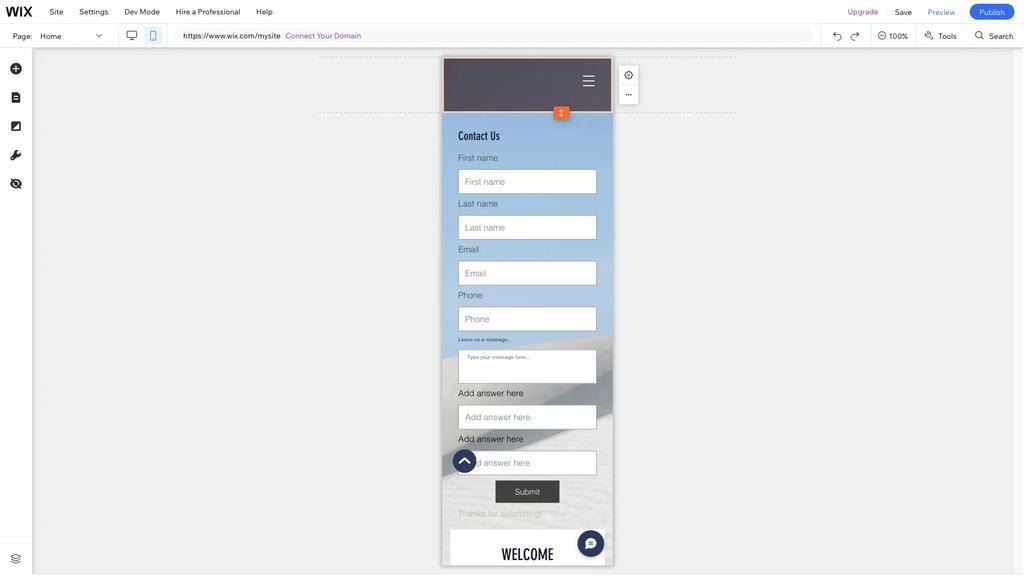 Task type: vqa. For each thing, say whether or not it's contained in the screenshot.
100% in the right top of the page
yes



Task type: locate. For each thing, give the bounding box(es) containing it.
hire
[[176, 7, 190, 16]]

save button
[[887, 0, 920, 23]]

preview button
[[920, 0, 963, 23]]

help
[[256, 7, 273, 16]]

save
[[895, 7, 912, 16]]

upgrade
[[848, 7, 878, 16]]

mode
[[140, 7, 160, 16]]

preview
[[928, 7, 955, 16]]

https://www.wix.com/mysite
[[183, 31, 281, 40]]

100% button
[[872, 24, 915, 47]]

dev mode
[[124, 7, 160, 16]]

dev
[[124, 7, 138, 16]]

settings
[[79, 7, 108, 16]]

publish
[[979, 7, 1005, 16]]



Task type: describe. For each thing, give the bounding box(es) containing it.
tools button
[[916, 24, 966, 47]]

hire a professional
[[176, 7, 240, 16]]

search
[[989, 31, 1013, 40]]

100%
[[889, 31, 908, 40]]

home
[[40, 31, 61, 40]]

connect
[[285, 31, 315, 40]]

professional
[[198, 7, 240, 16]]

your
[[317, 31, 332, 40]]

publish button
[[970, 4, 1015, 20]]

tools
[[938, 31, 957, 40]]

a
[[192, 7, 196, 16]]

search button
[[967, 24, 1023, 47]]

domain
[[334, 31, 361, 40]]

https://www.wix.com/mysite connect your domain
[[183, 31, 361, 40]]

site
[[50, 7, 63, 16]]



